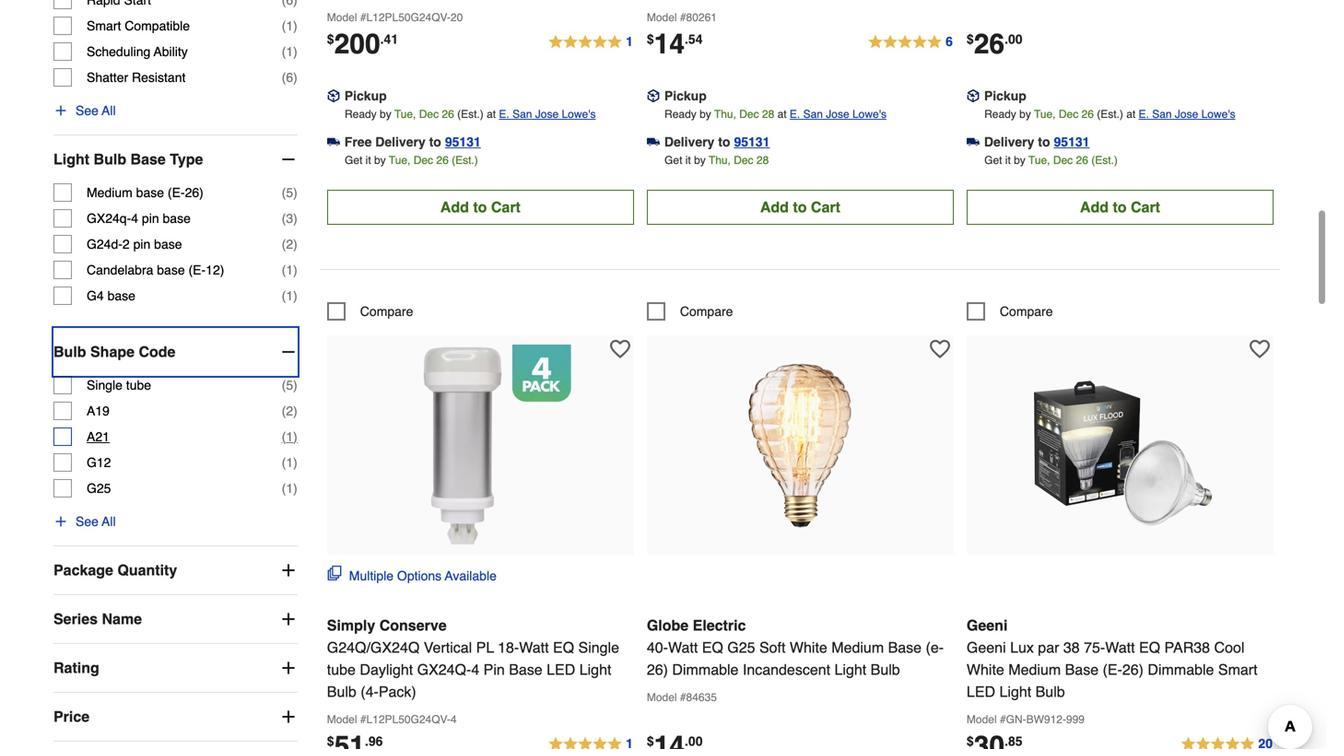 Task type: locate. For each thing, give the bounding box(es) containing it.
0 horizontal spatial medium
[[87, 185, 133, 200]]

single inside simply conserve g24q/gx24q vertical pl 18-watt eq single tube daylight gx24q-4 pin base led light bulb (4-pack)
[[578, 639, 619, 656]]

1 horizontal spatial single
[[578, 639, 619, 656]]

medium inside globe electric 40-watt eq g25 soft white medium base (e- 26) dimmable incandescent light bulb
[[832, 639, 884, 656]]

3 95131 from the left
[[1054, 134, 1090, 149]]

2 plus image from the top
[[279, 659, 297, 677]]

2 vertical spatial plus image
[[279, 610, 297, 629]]

0 horizontal spatial pickup
[[344, 88, 387, 103]]

thu,
[[714, 108, 736, 121], [709, 154, 731, 167]]

0 horizontal spatial white
[[790, 639, 827, 656]]

999
[[1066, 713, 1085, 726]]

led up "actual price $30.85" element
[[967, 683, 995, 700]]

$ inside the $ 200 .41
[[327, 32, 334, 46]]

medium down lux
[[1008, 661, 1061, 678]]

g4 base
[[87, 289, 135, 303]]

0 vertical spatial ( 5 )
[[282, 185, 297, 200]]

see all
[[76, 103, 116, 118], [76, 514, 116, 529]]

0 horizontal spatial san
[[513, 108, 532, 121]]

smart up scheduling
[[87, 19, 121, 33]]

white up incandescent
[[790, 639, 827, 656]]

2 delivery to 95131 from the left
[[984, 134, 1090, 149]]

pickup for 1st "e. san jose lowe's" button from the right
[[984, 88, 1027, 103]]

1 horizontal spatial delivery to 95131
[[984, 134, 1090, 149]]

4 down the gx24q-
[[451, 713, 457, 726]]

pickup right pickup icon at the left
[[664, 88, 707, 103]]

model up actual price $51.96 element
[[327, 713, 357, 726]]

base inside simply conserve g24q/gx24q vertical pl 18-watt eq single tube daylight gx24q-4 pin base led light bulb (4-pack)
[[509, 661, 543, 678]]

1 vertical spatial ( 2 )
[[282, 404, 297, 418]]

(e- down 75-
[[1103, 661, 1122, 678]]

base left 12)
[[157, 263, 185, 277]]

compare inside "5013103807" element
[[360, 304, 413, 319]]

plus image for rating
[[279, 659, 297, 677]]

1 plus image from the top
[[279, 561, 297, 580]]

all for 1st see all button from the bottom of the page
[[102, 514, 116, 529]]

1002794378 element
[[967, 302, 1053, 321]]

5
[[286, 185, 293, 200], [286, 378, 293, 393]]

see all down shatter
[[76, 103, 116, 118]]

pickup image
[[647, 89, 660, 102]]

g25
[[87, 481, 111, 496], [727, 639, 755, 656]]

ready by tue, dec 26 (est.) at e. san jose lowe's for delivery to 95131
[[984, 108, 1235, 121]]

( 6 )
[[282, 70, 297, 85]]

( 5 )
[[282, 185, 297, 200], [282, 378, 297, 393]]

1 horizontal spatial pickup image
[[967, 89, 980, 102]]

pickup image
[[327, 89, 340, 102], [967, 89, 980, 102]]

# up "actual price $30.85" element
[[1000, 713, 1006, 726]]

dimmable up 84635
[[672, 661, 739, 678]]

3 lowe's from the left
[[1201, 108, 1235, 121]]

1 compare from the left
[[360, 304, 413, 319]]

ready by tue, dec 26 (est.) at e. san jose lowe's
[[345, 108, 596, 121], [984, 108, 1235, 121]]

pin down medium base (e-26)
[[142, 211, 159, 226]]

plus image up light bulb base type
[[53, 103, 68, 118]]

plus image for 1st see all button from the top
[[53, 103, 68, 118]]

white up model # gn-bw912-999
[[967, 661, 1004, 678]]

9 ( from the top
[[282, 378, 286, 393]]

base inside globe electric 40-watt eq g25 soft white medium base (e- 26) dimmable incandescent light bulb
[[888, 639, 922, 656]]

base up candelabra base (e-12)
[[154, 237, 182, 252]]

compare
[[360, 304, 413, 319], [680, 304, 733, 319], [1000, 304, 1053, 319]]

2 horizontal spatial compare
[[1000, 304, 1053, 319]]

3 add from the left
[[1080, 198, 1109, 216]]

1 vertical spatial 6
[[286, 70, 293, 85]]

package quantity button
[[53, 547, 297, 595]]

pickup down actual price $26.00 element
[[984, 88, 1027, 103]]

0 horizontal spatial .00
[[685, 734, 703, 749]]

# up actual price $51.96 element
[[360, 713, 366, 726]]

0 horizontal spatial add to cart button
[[327, 190, 634, 225]]

1 horizontal spatial led
[[967, 683, 995, 700]]

ready for 2nd "e. san jose lowe's" button from the left
[[665, 108, 696, 121]]

2 horizontal spatial 95131 button
[[1054, 133, 1090, 151]]

5004699881 element
[[647, 302, 733, 321]]

plus image left simply
[[279, 610, 297, 629]]

1 e. san jose lowe's button from the left
[[499, 105, 596, 123]]

watt inside simply conserve g24q/gx24q vertical pl 18-watt eq single tube daylight gx24q-4 pin base led light bulb (4-pack)
[[519, 639, 549, 656]]

delivery for get it by tue, dec 26 (est.)
[[984, 134, 1034, 149]]

1 vertical spatial .00
[[685, 734, 703, 749]]

( 2 )
[[282, 237, 297, 252], [282, 404, 297, 418]]

1 minus image from the top
[[279, 150, 297, 169]]

1 ( from the top
[[282, 19, 286, 33]]

to
[[429, 134, 441, 149], [718, 134, 730, 149], [1038, 134, 1050, 149], [473, 198, 487, 216], [793, 198, 807, 216], [1113, 198, 1127, 216]]

1 vertical spatial medium
[[832, 639, 884, 656]]

heart outline image
[[610, 339, 630, 359], [1250, 339, 1270, 359]]

actual price $14.00 element
[[647, 730, 703, 749]]

5 stars image containing 6
[[867, 31, 954, 53]]

6 ) from the top
[[293, 237, 297, 252]]

all up package quantity at the bottom of the page
[[102, 514, 116, 529]]

see all button down shatter
[[53, 101, 116, 120]]

1 pickup image from the left
[[327, 89, 340, 102]]

ready down actual price $26.00 element
[[984, 108, 1016, 121]]

2 horizontal spatial add to cart
[[1080, 198, 1160, 216]]

0 horizontal spatial tube
[[126, 378, 151, 393]]

2 geeni from the top
[[967, 639, 1006, 656]]

.54
[[685, 32, 703, 46]]

5 stars image for .96
[[547, 733, 634, 749]]

# up actual price $200.41 element
[[360, 11, 366, 24]]

conserve
[[379, 617, 447, 634]]

) for medium
[[293, 185, 297, 200]]

pickup image down actual price $26.00 element
[[967, 89, 980, 102]]

0 horizontal spatial cart
[[491, 198, 521, 216]]

4 inside simply conserve g24q/gx24q vertical pl 18-watt eq single tube daylight gx24q-4 pin base led light bulb (4-pack)
[[471, 661, 479, 678]]

base
[[136, 185, 164, 200], [163, 211, 191, 226], [154, 237, 182, 252], [157, 263, 185, 277], [107, 289, 135, 303]]

2 all from the top
[[102, 514, 116, 529]]

1 horizontal spatial tube
[[327, 661, 356, 678]]

1 95131 button from the left
[[445, 133, 481, 151]]

2 95131 button from the left
[[734, 133, 770, 151]]

0 vertical spatial (e-
[[168, 185, 185, 200]]

0 horizontal spatial watt
[[519, 639, 549, 656]]

26) inside globe electric 40-watt eq g25 soft white medium base (e- 26) dimmable incandescent light bulb
[[647, 661, 668, 678]]

l12pl50g24qv- down pack)
[[366, 713, 451, 726]]

eq right 18-
[[553, 639, 574, 656]]

1 vertical spatial g25
[[727, 639, 755, 656]]

3 compare from the left
[[1000, 304, 1053, 319]]

1 ( 5 ) from the top
[[282, 185, 297, 200]]

0 horizontal spatial 95131 button
[[445, 133, 481, 151]]

watt right 38
[[1105, 639, 1135, 656]]

1 add from the left
[[440, 198, 469, 216]]

base down 18-
[[509, 661, 543, 678]]

add for 3rd the add to cart button from the left
[[1080, 198, 1109, 216]]

pickup for first "e. san jose lowe's" button from left
[[344, 88, 387, 103]]

1 horizontal spatial white
[[967, 661, 1004, 678]]

single up a19
[[87, 378, 123, 393]]

7 ( from the top
[[282, 263, 286, 277]]

2 horizontal spatial at
[[1126, 108, 1136, 121]]

delivery for get it by thu, dec 28
[[664, 134, 715, 149]]

2 add to cart from the left
[[760, 198, 840, 216]]

0 horizontal spatial ready
[[345, 108, 377, 121]]

2 add from the left
[[760, 198, 789, 216]]

( for medium
[[282, 185, 286, 200]]

light inside the geeni geeni lux par 38 75-watt eq par38 cool white medium base (e-26) dimmable smart led light bulb
[[999, 683, 1031, 700]]

e. san jose lowe's button
[[499, 105, 596, 123], [790, 105, 887, 123], [1139, 105, 1235, 123]]

1 horizontal spatial e.
[[790, 108, 800, 121]]

smart
[[87, 19, 121, 33], [1218, 661, 1258, 678]]

model # 84635
[[647, 691, 717, 704]]

4 ( 1 ) from the top
[[282, 289, 297, 303]]

95131
[[445, 134, 481, 149], [734, 134, 770, 149], [1054, 134, 1090, 149]]

medium
[[87, 185, 133, 200], [832, 639, 884, 656], [1008, 661, 1061, 678]]

28
[[762, 108, 774, 121], [757, 154, 769, 167]]

model # l12pl50g24qv-4
[[327, 713, 457, 726]]

3 get from the left
[[984, 154, 1002, 167]]

pickup
[[344, 88, 387, 103], [664, 88, 707, 103], [984, 88, 1027, 103]]

plus image up package
[[53, 514, 68, 529]]

get it by tue, dec 26 (est.) for delivery
[[345, 154, 478, 167]]

1 e. from the left
[[499, 108, 509, 121]]

0 vertical spatial see
[[76, 103, 99, 118]]

2 horizontal spatial ready
[[984, 108, 1016, 121]]

) for smart
[[293, 19, 297, 33]]

g4
[[87, 289, 104, 303]]

1 horizontal spatial (e-
[[188, 263, 206, 277]]

1 vertical spatial minus image
[[279, 343, 297, 361]]

3 it from the left
[[1005, 154, 1011, 167]]

1 add to cart from the left
[[440, 198, 521, 216]]

$
[[327, 32, 334, 46], [647, 32, 654, 46], [967, 32, 974, 46], [327, 734, 334, 749], [647, 734, 654, 749], [967, 734, 974, 749]]

1 horizontal spatial 95131
[[734, 134, 770, 149]]

3 95131 button from the left
[[1054, 133, 1090, 151]]

get for first "e. san jose lowe's" button from left truck filled image
[[345, 154, 362, 167]]

0 horizontal spatial heart outline image
[[610, 339, 630, 359]]

2 ( 1 ) from the top
[[282, 44, 297, 59]]

0 horizontal spatial at
[[487, 108, 496, 121]]

compare inside 1002794378 element
[[1000, 304, 1053, 319]]

plus image inside rating button
[[279, 659, 297, 677]]

2 horizontal spatial watt
[[1105, 639, 1135, 656]]

actual price $200.41 element
[[327, 28, 398, 60]]

plus image inside price button
[[279, 708, 297, 726]]

1 for candelabra base (e-12)
[[286, 263, 293, 277]]

0 vertical spatial .00
[[1005, 32, 1023, 46]]

( 1 ) for g4 base
[[282, 289, 297, 303]]

2 ( from the top
[[282, 44, 286, 59]]

) for single
[[293, 378, 297, 393]]

0 horizontal spatial add to cart
[[440, 198, 521, 216]]

1 horizontal spatial it
[[685, 154, 691, 167]]

(e- inside the geeni geeni lux par 38 75-watt eq par38 cool white medium base (e-26) dimmable smart led light bulb
[[1103, 661, 1122, 678]]

0 horizontal spatial jose
[[535, 108, 559, 121]]

plus image
[[279, 561, 297, 580], [279, 659, 297, 677], [279, 708, 297, 726]]

gx24q-
[[87, 211, 131, 226]]

2 get it by tue, dec 26 (est.) from the left
[[984, 154, 1118, 167]]

2 horizontal spatial lowe's
[[1201, 108, 1235, 121]]

base up medium base (e-26)
[[130, 151, 166, 168]]

8 ) from the top
[[293, 289, 297, 303]]

3 ( from the top
[[282, 70, 286, 85]]

9 ) from the top
[[293, 378, 297, 393]]

1 vertical spatial plus image
[[279, 659, 297, 677]]

3 ready from the left
[[984, 108, 1016, 121]]

0 horizontal spatial 95131
[[445, 134, 481, 149]]

eq
[[553, 639, 574, 656], [702, 639, 723, 656], [1139, 639, 1160, 656]]

$ left .41
[[327, 32, 334, 46]]

1 horizontal spatial .00
[[1005, 32, 1023, 46]]

( for single
[[282, 378, 286, 393]]

minus image for bulb shape code
[[279, 343, 297, 361]]

g25 inside globe electric 40-watt eq g25 soft white medium base (e- 26) dimmable incandescent light bulb
[[727, 639, 755, 656]]

0 vertical spatial plus image
[[53, 103, 68, 118]]

6 inside "button"
[[946, 34, 953, 49]]

compare for 5004699881 element
[[680, 304, 733, 319]]

pickup image down 200
[[327, 89, 340, 102]]

eq inside the geeni geeni lux par 38 75-watt eq par38 cool white medium base (e-26) dimmable smart led light bulb
[[1139, 639, 1160, 656]]

g25 down g12
[[87, 481, 111, 496]]

1 horizontal spatial 6
[[946, 34, 953, 49]]

13 ( from the top
[[282, 481, 286, 496]]

11 ) from the top
[[293, 430, 297, 444]]

1 5 from the top
[[286, 185, 293, 200]]

it for first "e. san jose lowe's" button from left truck filled image
[[366, 154, 371, 167]]

see all button up package
[[53, 512, 116, 531]]

3 truck filled image from the left
[[967, 136, 980, 148]]

0 vertical spatial plus image
[[279, 561, 297, 580]]

0 horizontal spatial add
[[440, 198, 469, 216]]

0 vertical spatial see all
[[76, 103, 116, 118]]

base up 'gx24q-4 pin base'
[[136, 185, 164, 200]]

5 ) from the top
[[293, 211, 297, 226]]

model for geeni geeni lux par 38 75-watt eq par38 cool white medium base (e-26) dimmable smart led light bulb
[[967, 713, 997, 726]]

$ right 6 "button"
[[967, 32, 974, 46]]

5 stars image for .54
[[867, 31, 954, 53]]

e. for free delivery to 95131
[[499, 108, 509, 121]]

(e- right candelabra
[[188, 263, 206, 277]]

see up package
[[76, 514, 99, 529]]

base for g4
[[107, 289, 135, 303]]

2 horizontal spatial pickup
[[984, 88, 1027, 103]]

scheduling
[[87, 44, 150, 59]]

1 heart outline image from the left
[[610, 339, 630, 359]]

2 heart outline image from the left
[[1250, 339, 1270, 359]]

tube inside simply conserve g24q/gx24q vertical pl 18-watt eq single tube daylight gx24q-4 pin base led light bulb (4-pack)
[[327, 661, 356, 678]]

plus image
[[53, 103, 68, 118], [53, 514, 68, 529], [279, 610, 297, 629]]

2 horizontal spatial 95131
[[1054, 134, 1090, 149]]

1 horizontal spatial e. san jose lowe's button
[[790, 105, 887, 123]]

white
[[790, 639, 827, 656], [967, 661, 1004, 678]]

pin
[[484, 661, 505, 678]]

pickup image for free
[[327, 89, 340, 102]]

1 vertical spatial see all
[[76, 514, 116, 529]]

3 watt from the left
[[1105, 639, 1135, 656]]

0 vertical spatial white
[[790, 639, 827, 656]]

eq inside simply conserve g24q/gx24q vertical pl 18-watt eq single tube daylight gx24q-4 pin base led light bulb (4-pack)
[[553, 639, 574, 656]]

compare inside 5004699881 element
[[680, 304, 733, 319]]

4
[[131, 211, 138, 226], [471, 661, 479, 678], [451, 713, 457, 726]]

28 up get it by thu, dec 28
[[762, 108, 774, 121]]

l12pl50g24qv- up .41
[[366, 11, 451, 24]]

shape
[[90, 343, 135, 360]]

1 horizontal spatial lowe's
[[852, 108, 887, 121]]

( 1 )
[[282, 19, 297, 33], [282, 44, 297, 59], [282, 263, 297, 277], [282, 289, 297, 303], [282, 430, 297, 444], [282, 455, 297, 470], [282, 481, 297, 496]]

e.
[[499, 108, 509, 121], [790, 108, 800, 121], [1139, 108, 1149, 121]]

watt for geeni lux par 38 75-watt eq par38 cool white medium base (e-26) dimmable smart led light bulb
[[1105, 639, 1135, 656]]

pack)
[[379, 683, 416, 700]]

medium left (e-
[[832, 639, 884, 656]]

ready
[[345, 108, 377, 121], [665, 108, 696, 121], [984, 108, 1016, 121]]

1 jose from the left
[[535, 108, 559, 121]]

ready by thu, dec 28 at e. san jose lowe's
[[665, 108, 887, 121]]

2 for a19
[[286, 404, 293, 418]]

1 see all from the top
[[76, 103, 116, 118]]

minus image inside bulb shape code button
[[279, 343, 297, 361]]

dimmable inside the geeni geeni lux par 38 75-watt eq par38 cool white medium base (e-26) dimmable smart led light bulb
[[1148, 661, 1214, 678]]

11 ( from the top
[[282, 430, 286, 444]]

ready up get it by thu, dec 28
[[665, 108, 696, 121]]

5 for light bulb base type
[[286, 185, 293, 200]]

3 ( 1 ) from the top
[[282, 263, 297, 277]]

vertical
[[424, 639, 472, 656]]

0 vertical spatial 28
[[762, 108, 774, 121]]

0 horizontal spatial g25
[[87, 481, 111, 496]]

) for shatter
[[293, 70, 297, 85]]

get
[[345, 154, 362, 167], [665, 154, 682, 167], [984, 154, 1002, 167]]

(
[[282, 19, 286, 33], [282, 44, 286, 59], [282, 70, 286, 85], [282, 185, 286, 200], [282, 211, 286, 226], [282, 237, 286, 252], [282, 263, 286, 277], [282, 289, 286, 303], [282, 378, 286, 393], [282, 404, 286, 418], [282, 430, 286, 444], [282, 455, 286, 470], [282, 481, 286, 496]]

single
[[87, 378, 123, 393], [578, 639, 619, 656]]

pickup up free
[[344, 88, 387, 103]]

5 stars image containing 1
[[547, 31, 634, 53]]

1 vertical spatial ( 5 )
[[282, 378, 297, 393]]

1 ) from the top
[[293, 19, 297, 33]]

1 lowe's from the left
[[562, 108, 596, 121]]

0 horizontal spatial it
[[366, 154, 371, 167]]

thu, up get it by thu, dec 28
[[714, 108, 736, 121]]

2 95131 from the left
[[734, 134, 770, 149]]

0 vertical spatial minus image
[[279, 150, 297, 169]]

eq down electric
[[702, 639, 723, 656]]

1 horizontal spatial watt
[[668, 639, 698, 656]]

2 for g24d-2 pin base
[[286, 237, 293, 252]]

globe
[[647, 617, 689, 634]]

led inside simply conserve g24q/gx24q vertical pl 18-watt eq single tube daylight gx24q-4 pin base led light bulb (4-pack)
[[547, 661, 575, 678]]

0 horizontal spatial delivery to 95131
[[664, 134, 770, 149]]

delivery to 95131 for thu, dec 28
[[664, 134, 770, 149]]

1 horizontal spatial san
[[803, 108, 823, 121]]

led right pin
[[547, 661, 575, 678]]

(est.)
[[457, 108, 484, 121], [1097, 108, 1123, 121], [452, 154, 478, 167], [1091, 154, 1118, 167]]

ready by tue, dec 26 (est.) at e. san jose lowe's for free delivery to 95131
[[345, 108, 596, 121]]

12 ( from the top
[[282, 455, 286, 470]]

1 horizontal spatial 95131 button
[[734, 133, 770, 151]]

eq for geeni lux par 38 75-watt eq par38 cool white medium base (e-26) dimmable smart led light bulb
[[1139, 639, 1160, 656]]

2 eq from the left
[[702, 639, 723, 656]]

#
[[360, 11, 366, 24], [680, 11, 686, 24], [680, 691, 686, 704], [360, 713, 366, 726], [1000, 713, 1006, 726]]

3 delivery from the left
[[984, 134, 1034, 149]]

lowe's for delivery to 95131
[[1201, 108, 1235, 121]]

all down shatter
[[102, 103, 116, 118]]

8 ( from the top
[[282, 289, 286, 303]]

pin
[[142, 211, 159, 226], [133, 237, 150, 252]]

( for shatter
[[282, 70, 286, 85]]

2 watt from the left
[[668, 639, 698, 656]]

1 horizontal spatial g25
[[727, 639, 755, 656]]

95131 button for 2nd "e. san jose lowe's" button from the left
[[734, 133, 770, 151]]

incandescent
[[743, 661, 830, 678]]

base left (e-
[[888, 639, 922, 656]]

0 vertical spatial 4
[[131, 211, 138, 226]]

watt
[[519, 639, 549, 656], [668, 639, 698, 656], [1105, 639, 1135, 656]]

see all button
[[53, 101, 116, 120], [53, 512, 116, 531]]

2 5 from the top
[[286, 378, 293, 393]]

1 l12pl50g24qv- from the top
[[366, 11, 451, 24]]

( 1 ) for a21
[[282, 430, 297, 444]]

by
[[380, 108, 391, 121], [700, 108, 711, 121], [1019, 108, 1031, 121], [374, 154, 386, 167], [694, 154, 706, 167], [1014, 154, 1026, 167]]

1 for scheduling ability
[[286, 44, 293, 59]]

0 horizontal spatial dimmable
[[672, 661, 739, 678]]

1 for smart compatible
[[286, 19, 293, 33]]

electric
[[693, 617, 746, 634]]

( for g4
[[282, 289, 286, 303]]

base for candelabra
[[157, 263, 185, 277]]

2 see all from the top
[[76, 514, 116, 529]]

# up actual price $14.00 element
[[680, 691, 686, 704]]

3 at from the left
[[1126, 108, 1136, 121]]

1 horizontal spatial jose
[[826, 108, 849, 121]]

1 vertical spatial all
[[102, 514, 116, 529]]

2 ) from the top
[[293, 44, 297, 59]]

28 down the ready by thu, dec 28 at e. san jose lowe's
[[757, 154, 769, 167]]

1 vertical spatial plus image
[[53, 514, 68, 529]]

minus image inside the light bulb base type "button"
[[279, 150, 297, 169]]

smart down cool
[[1218, 661, 1258, 678]]

white inside globe electric 40-watt eq g25 soft white medium base (e- 26) dimmable incandescent light bulb
[[790, 639, 827, 656]]

2 it from the left
[[685, 154, 691, 167]]

( 2 ) for g24d-2 pin base
[[282, 237, 297, 252]]

1 horizontal spatial truck filled image
[[647, 136, 660, 148]]

6 ( 1 ) from the top
[[282, 455, 297, 470]]

ready up free
[[345, 108, 377, 121]]

plus image for package quantity
[[279, 561, 297, 580]]

eq left par38
[[1139, 639, 1160, 656]]

see all for 1st see all button from the bottom of the page
[[76, 514, 116, 529]]

tube
[[126, 378, 151, 393], [327, 661, 356, 678]]

1 vertical spatial see all button
[[53, 512, 116, 531]]

1 ready by tue, dec 26 (est.) at e. san jose lowe's from the left
[[345, 108, 596, 121]]

watt right 'pl'
[[519, 639, 549, 656]]

1 ( 2 ) from the top
[[282, 237, 297, 252]]

single left 40-
[[578, 639, 619, 656]]

bulb shape code
[[53, 343, 176, 360]]

watt inside the geeni geeni lux par 38 75-watt eq par38 cool white medium base (e-26) dimmable smart led light bulb
[[1105, 639, 1135, 656]]

1 for g25
[[286, 481, 293, 496]]

thu, down the ready by thu, dec 28 at e. san jose lowe's
[[709, 154, 731, 167]]

2 e. san jose lowe's button from the left
[[790, 105, 887, 123]]

pin down 'gx24q-4 pin base'
[[133, 237, 150, 252]]

1 watt from the left
[[519, 639, 549, 656]]

0 horizontal spatial smart
[[87, 19, 121, 33]]

0 horizontal spatial compare
[[360, 304, 413, 319]]

2 minus image from the top
[[279, 343, 297, 361]]

package quantity
[[53, 562, 177, 579]]

3 plus image from the top
[[279, 708, 297, 726]]

get it by tue, dec 26 (est.)
[[345, 154, 478, 167], [984, 154, 1118, 167]]

6
[[946, 34, 953, 49], [286, 70, 293, 85]]

1 horizontal spatial compare
[[680, 304, 733, 319]]

10 ( from the top
[[282, 404, 286, 418]]

2 delivery from the left
[[664, 134, 715, 149]]

7 ( 1 ) from the top
[[282, 481, 297, 496]]

0 horizontal spatial e. san jose lowe's button
[[499, 105, 596, 123]]

0 horizontal spatial 26)
[[185, 185, 204, 200]]

1 horizontal spatial add
[[760, 198, 789, 216]]

smart inside the geeni geeni lux par 38 75-watt eq par38 cool white medium base (e-26) dimmable smart led light bulb
[[1218, 661, 1258, 678]]

light inside globe electric 40-watt eq g25 soft white medium base (e- 26) dimmable incandescent light bulb
[[835, 661, 867, 678]]

13 ) from the top
[[293, 481, 297, 496]]

at for delivery to 95131
[[1126, 108, 1136, 121]]

1 vertical spatial pin
[[133, 237, 150, 252]]

$ left ".85"
[[967, 734, 974, 749]]

95131 for get it by tue, dec 26 (est.)
[[1054, 134, 1090, 149]]

2 horizontal spatial eq
[[1139, 639, 1160, 656]]

3 jose from the left
[[1175, 108, 1198, 121]]

0 vertical spatial pin
[[142, 211, 159, 226]]

( 1 ) for scheduling ability
[[282, 44, 297, 59]]

$ left .96
[[327, 734, 334, 749]]

1 vertical spatial (e-
[[188, 263, 206, 277]]

it
[[366, 154, 371, 167], [685, 154, 691, 167], [1005, 154, 1011, 167]]

see for plus icon related to 1st see all button from the bottom of the page
[[76, 514, 99, 529]]

(4-
[[361, 683, 379, 700]]

see all up package
[[76, 514, 116, 529]]

watt inside globe electric 40-watt eq g25 soft white medium base (e- 26) dimmable incandescent light bulb
[[668, 639, 698, 656]]

truck filled image
[[327, 136, 340, 148], [647, 136, 660, 148], [967, 136, 980, 148]]

medium inside the geeni geeni lux par 38 75-watt eq par38 cool white medium base (e-26) dimmable smart led light bulb
[[1008, 661, 1061, 678]]

)
[[293, 19, 297, 33], [293, 44, 297, 59], [293, 70, 297, 85], [293, 185, 297, 200], [293, 211, 297, 226], [293, 237, 297, 252], [293, 263, 297, 277], [293, 289, 297, 303], [293, 378, 297, 393], [293, 404, 297, 418], [293, 430, 297, 444], [293, 455, 297, 470], [293, 481, 297, 496]]

minus image
[[279, 150, 297, 169], [279, 343, 297, 361]]

4 left pin
[[471, 661, 479, 678]]

model left 84635
[[647, 691, 677, 704]]

0 horizontal spatial single
[[87, 378, 123, 393]]

( for g24d-
[[282, 237, 286, 252]]

1 see from the top
[[76, 103, 99, 118]]

1 get from the left
[[345, 154, 362, 167]]

see
[[76, 103, 99, 118], [76, 514, 99, 529]]

$ inside $ 14 .54
[[647, 32, 654, 46]]

2 horizontal spatial jose
[[1175, 108, 1198, 121]]

4 ) from the top
[[293, 185, 297, 200]]

ready for 1st "e. san jose lowe's" button from the right
[[984, 108, 1016, 121]]

5 stars image
[[547, 31, 634, 53], [867, 31, 954, 53], [547, 733, 634, 749], [1180, 733, 1274, 749]]

bulb inside simply conserve g24q/gx24q vertical pl 18-watt eq single tube daylight gx24q-4 pin base led light bulb (4-pack)
[[327, 683, 356, 700]]

2 get from the left
[[665, 154, 682, 167]]

led inside the geeni geeni lux par 38 75-watt eq par38 cool white medium base (e-26) dimmable smart led light bulb
[[967, 683, 995, 700]]

model up "actual price $30.85" element
[[967, 713, 997, 726]]

0 vertical spatial 5
[[286, 185, 293, 200]]

.41
[[380, 32, 398, 46]]

delivery to 95131 for tue, dec 26
[[984, 134, 1090, 149]]

1 vertical spatial tube
[[327, 661, 356, 678]]

base down candelabra
[[107, 289, 135, 303]]

$ down model # 80261
[[647, 32, 654, 46]]

multiple
[[349, 569, 394, 583]]

1 ( 1 ) from the top
[[282, 19, 297, 33]]

see for 1st see all button from the top plus icon
[[76, 103, 99, 118]]

medium up gx24q-
[[87, 185, 133, 200]]

4 up g24d-2 pin base
[[131, 211, 138, 226]]

name
[[102, 611, 142, 628]]

3 pickup from the left
[[984, 88, 1027, 103]]

3 san from the left
[[1152, 108, 1172, 121]]

base inside the light bulb base type "button"
[[130, 151, 166, 168]]

95131 button
[[445, 133, 481, 151], [734, 133, 770, 151], [1054, 133, 1090, 151]]

1 horizontal spatial smart
[[1218, 661, 1258, 678]]

eq inside globe electric 40-watt eq g25 soft white medium base (e- 26) dimmable incandescent light bulb
[[702, 639, 723, 656]]

2 dimmable from the left
[[1148, 661, 1214, 678]]

5 ( from the top
[[282, 211, 286, 226]]

l12pl50g24qv- for l12pl50g24qv-20
[[366, 11, 451, 24]]

2 ready from the left
[[665, 108, 696, 121]]

all
[[102, 103, 116, 118], [102, 514, 116, 529]]

tube down g24q/gx24q
[[327, 661, 356, 678]]

add
[[440, 198, 469, 216], [760, 198, 789, 216], [1080, 198, 1109, 216]]

see down shatter
[[76, 103, 99, 118]]

geeni
[[967, 617, 1008, 634], [967, 639, 1006, 656]]

6 button
[[867, 31, 954, 53]]

jose
[[535, 108, 559, 121], [826, 108, 849, 121], [1175, 108, 1198, 121]]

1 horizontal spatial add to cart button
[[647, 190, 954, 225]]

1 san from the left
[[513, 108, 532, 121]]

2 horizontal spatial truck filled image
[[967, 136, 980, 148]]

1 dimmable from the left
[[672, 661, 739, 678]]

1 vertical spatial 5
[[286, 378, 293, 393]]

# for geeni geeni lux par 38 75-watt eq par38 cool white medium base (e-26) dimmable smart led light bulb
[[1000, 713, 1006, 726]]

base down 38
[[1065, 661, 1099, 678]]

g25 left soft
[[727, 639, 755, 656]]

ability
[[154, 44, 188, 59]]

7 ) from the top
[[293, 263, 297, 277]]

san for free delivery to 95131
[[513, 108, 532, 121]]

(e- down the light bulb base type "button"
[[168, 185, 185, 200]]

tube down code
[[126, 378, 151, 393]]

eq for g24q/gx24q vertical pl 18-watt eq single tube daylight gx24q-4 pin base led light bulb (4-pack)
[[553, 639, 574, 656]]

dimmable down par38
[[1148, 661, 1214, 678]]

) for scheduling
[[293, 44, 297, 59]]

dec
[[419, 108, 439, 121], [739, 108, 759, 121], [1059, 108, 1078, 121], [414, 154, 433, 167], [734, 154, 753, 167], [1053, 154, 1073, 167]]

dimmable
[[672, 661, 739, 678], [1148, 661, 1214, 678]]

2 compare from the left
[[680, 304, 733, 319]]

0 vertical spatial geeni
[[967, 617, 1008, 634]]

watt for g24q/gx24q vertical pl 18-watt eq single tube daylight gx24q-4 pin base led light bulb (4-pack)
[[519, 639, 549, 656]]

2 horizontal spatial medium
[[1008, 661, 1061, 678]]

watt down globe
[[668, 639, 698, 656]]

.85
[[1005, 734, 1023, 749]]

plus image inside package quantity button
[[279, 561, 297, 580]]

2 pickup image from the left
[[967, 89, 980, 102]]



Task type: vqa. For each thing, say whether or not it's contained in the screenshot.
Long
no



Task type: describe. For each thing, give the bounding box(es) containing it.
( for candelabra
[[282, 263, 286, 277]]

options
[[397, 569, 442, 583]]

globe electric 40-watt eq g25 soft white medium base (e-26) dimmable incandescent light bulb image
[[699, 345, 902, 547]]

a19
[[87, 404, 110, 418]]

) for candelabra
[[293, 263, 297, 277]]

jose for free delivery to 95131
[[535, 108, 559, 121]]

( 1 ) for candelabra base (e-12)
[[282, 263, 297, 277]]

package
[[53, 562, 113, 579]]

model for simply conserve g24q/gx24q vertical pl 18-watt eq single tube daylight gx24q-4 pin base led light bulb (4-pack)
[[327, 713, 357, 726]]

2 lowe's from the left
[[852, 108, 887, 121]]

95131 button for first "e. san jose lowe's" button from left
[[445, 133, 481, 151]]

light bulb base type button
[[53, 136, 297, 183]]

) for g4
[[293, 289, 297, 303]]

10 ) from the top
[[293, 404, 297, 418]]

0 vertical spatial smart
[[87, 19, 121, 33]]

base inside the geeni geeni lux par 38 75-watt eq par38 cool white medium base (e-26) dimmable smart led light bulb
[[1065, 661, 1099, 678]]

plus image for price
[[279, 708, 297, 726]]

1 delivery from the left
[[375, 134, 426, 149]]

bw912-
[[1026, 713, 1066, 726]]

$ inside $ 26 .00
[[967, 32, 974, 46]]

simply conserve g24q/gx24q vertical pl 18-watt eq single tube daylight gx24q-4 pin base led light bulb (4-pack)
[[327, 617, 619, 700]]

2 cart from the left
[[811, 198, 840, 216]]

# for globe electric 40-watt eq g25 soft white medium base (e- 26) dimmable incandescent light bulb
[[680, 691, 686, 704]]

actual price $26.00 element
[[967, 28, 1023, 60]]

multiple options available link
[[327, 566, 497, 585]]

geeni geeni lux par 38 75-watt eq par38 cool white medium base (e-26) dimmable smart led light bulb image
[[1019, 345, 1222, 547]]

bulb shape code button
[[53, 328, 297, 376]]

1 see all button from the top
[[53, 101, 116, 120]]

$ down model # 84635
[[647, 734, 654, 749]]

at for free delivery to 95131
[[487, 108, 496, 121]]

pickup for 2nd "e. san jose lowe's" button from the left
[[664, 88, 707, 103]]

gx24q-4 pin base
[[87, 211, 191, 226]]

75-
[[1084, 639, 1105, 656]]

40-
[[647, 639, 668, 656]]

0 vertical spatial tube
[[126, 378, 151, 393]]

heart outline image
[[930, 339, 950, 359]]

series name button
[[53, 595, 297, 643]]

.00 inside $ 26 .00
[[1005, 32, 1023, 46]]

1 horizontal spatial 4
[[451, 713, 457, 726]]

84635
[[686, 691, 717, 704]]

1 add to cart button from the left
[[327, 190, 634, 225]]

bulb inside button
[[53, 343, 86, 360]]

daylight
[[360, 661, 413, 678]]

( 1 ) for smart compatible
[[282, 19, 297, 33]]

actual price $14.54 element
[[647, 28, 703, 60]]

5013103807 element
[[327, 302, 413, 321]]

price button
[[53, 693, 297, 741]]

series name
[[53, 611, 142, 628]]

( for gx24q-
[[282, 211, 286, 226]]

1 cart from the left
[[491, 198, 521, 216]]

code
[[139, 343, 176, 360]]

pin for 2
[[133, 237, 150, 252]]

14
[[654, 28, 685, 60]]

80261
[[686, 11, 717, 24]]

candelabra
[[87, 263, 153, 277]]

2 san from the left
[[803, 108, 823, 121]]

(e- for 12)
[[188, 263, 206, 277]]

2 see all button from the top
[[53, 512, 116, 531]]

available
[[445, 569, 497, 583]]

type
[[170, 151, 203, 168]]

(e-
[[926, 639, 944, 656]]

20
[[451, 11, 463, 24]]

0 vertical spatial single
[[87, 378, 123, 393]]

26) inside the geeni geeni lux par 38 75-watt eq par38 cool white medium base (e-26) dimmable smart led light bulb
[[1122, 661, 1144, 678]]

0 vertical spatial medium
[[87, 185, 133, 200]]

12)
[[206, 263, 224, 277]]

white inside the geeni geeni lux par 38 75-watt eq par38 cool white medium base (e-26) dimmable smart led light bulb
[[967, 661, 1004, 678]]

par38
[[1164, 639, 1210, 656]]

1 geeni from the top
[[967, 617, 1008, 634]]

par
[[1038, 639, 1059, 656]]

compare for 1002794378 element
[[1000, 304, 1053, 319]]

actual price $30.85 element
[[967, 730, 1023, 749]]

rating button
[[53, 644, 297, 692]]

simply
[[327, 617, 375, 634]]

light inside "button"
[[53, 151, 89, 168]]

0 horizontal spatial 4
[[131, 211, 138, 226]]

model up 200
[[327, 11, 357, 24]]

95131 button for 1st "e. san jose lowe's" button from the right
[[1054, 133, 1090, 151]]

bulb inside globe electric 40-watt eq g25 soft white medium base (e- 26) dimmable incandescent light bulb
[[871, 661, 900, 678]]

get it by thu, dec 28
[[665, 154, 769, 167]]

truck filled image for 1st "e. san jose lowe's" button from the right
[[967, 136, 980, 148]]

2 jose from the left
[[826, 108, 849, 121]]

actual price $51.96 element
[[327, 730, 383, 749]]

( 5 ) for light bulb base type
[[282, 185, 297, 200]]

series
[[53, 611, 98, 628]]

truck filled image for first "e. san jose lowe's" button from left
[[327, 136, 340, 148]]

3 add to cart button from the left
[[967, 190, 1274, 225]]

12 ) from the top
[[293, 455, 297, 470]]

3 e. san jose lowe's button from the left
[[1139, 105, 1235, 123]]

shatter resistant
[[87, 70, 186, 85]]

minus image for light bulb base type
[[279, 150, 297, 169]]

shatter
[[87, 70, 128, 85]]

model for globe electric 40-watt eq g25 soft white medium base (e- 26) dimmable incandescent light bulb
[[647, 691, 677, 704]]

0 horizontal spatial 6
[[286, 70, 293, 85]]

jose for delivery to 95131
[[1175, 108, 1198, 121]]

( for scheduling
[[282, 44, 286, 59]]

get for truck filled image associated with 2nd "e. san jose lowe's" button from the left
[[665, 154, 682, 167]]

0 vertical spatial g25
[[87, 481, 111, 496]]

(e- for 26)
[[168, 185, 185, 200]]

gx24q-
[[417, 661, 471, 678]]

38
[[1063, 639, 1080, 656]]

model # 80261
[[647, 11, 717, 24]]

candelabra base (e-12)
[[87, 263, 224, 277]]

( 1 ) for g12
[[282, 455, 297, 470]]

plus image inside the 'series name' button
[[279, 610, 297, 629]]

# up the .54
[[680, 11, 686, 24]]

get for truck filled image related to 1st "e. san jose lowe's" button from the right
[[984, 154, 1002, 167]]

soft
[[759, 639, 786, 656]]

( 3 )
[[282, 211, 297, 226]]

# for simply conserve g24q/gx24q vertical pl 18-watt eq single tube daylight gx24q-4 pin base led light bulb (4-pack)
[[360, 713, 366, 726]]

ready for first "e. san jose lowe's" button from left
[[345, 108, 377, 121]]

it for truck filled image related to 1st "e. san jose lowe's" button from the right
[[1005, 154, 1011, 167]]

5 stars image for .41
[[547, 31, 634, 53]]

1 for a21
[[286, 430, 293, 444]]

a21
[[87, 430, 110, 444]]

1 for g12
[[286, 455, 293, 470]]

plus image for 1st see all button from the bottom of the page
[[53, 514, 68, 529]]

base down medium base (e-26)
[[163, 211, 191, 226]]

$ 200 .41
[[327, 28, 398, 60]]

) for g24d-
[[293, 237, 297, 252]]

5 stars image for .85
[[1180, 733, 1274, 749]]

truck filled image for 2nd "e. san jose lowe's" button from the left
[[647, 136, 660, 148]]

gn-
[[1006, 713, 1026, 726]]

( 1 ) for g25
[[282, 481, 297, 496]]

rating
[[53, 659, 99, 677]]

3 add to cart from the left
[[1080, 198, 1160, 216]]

200
[[334, 28, 380, 60]]

medium base (e-26)
[[87, 185, 204, 200]]

pin for 4
[[142, 211, 159, 226]]

bulb inside "button"
[[94, 151, 126, 168]]

bulb inside the geeni geeni lux par 38 75-watt eq par38 cool white medium base (e-26) dimmable smart led light bulb
[[1036, 683, 1065, 700]]

free
[[344, 134, 372, 149]]

1 vertical spatial thu,
[[709, 154, 731, 167]]

base for medium
[[136, 185, 164, 200]]

it for truck filled image associated with 2nd "e. san jose lowe's" button from the left
[[685, 154, 691, 167]]

price
[[53, 708, 90, 725]]

compatible
[[125, 19, 190, 33]]

multiple options available
[[349, 569, 497, 583]]

.96
[[365, 734, 383, 749]]

model # gn-bw912-999
[[967, 713, 1085, 726]]

18-
[[498, 639, 519, 656]]

( 2 ) for a19
[[282, 404, 297, 418]]

$ 26 .00
[[967, 28, 1023, 60]]

5 for bulb shape code
[[286, 378, 293, 393]]

san for delivery to 95131
[[1152, 108, 1172, 121]]

e. for delivery to 95131
[[1139, 108, 1149, 121]]

g12
[[87, 455, 111, 470]]

1 inside 5 stars image
[[626, 34, 633, 49]]

$ 14 .54
[[647, 28, 703, 60]]

2 add to cart button from the left
[[647, 190, 954, 225]]

g24q/gx24q
[[327, 639, 420, 656]]

add for 2nd the add to cart button from left
[[760, 198, 789, 216]]

0 vertical spatial thu,
[[714, 108, 736, 121]]

dimmable inside globe electric 40-watt eq g25 soft white medium base (e- 26) dimmable incandescent light bulb
[[672, 661, 739, 678]]

1 vertical spatial 28
[[757, 154, 769, 167]]

1 button
[[547, 31, 634, 53]]

single tube
[[87, 378, 151, 393]]

resistant
[[132, 70, 186, 85]]

pl
[[476, 639, 494, 656]]

pickup image for delivery
[[967, 89, 980, 102]]

free delivery to 95131
[[344, 134, 481, 149]]

) for gx24q-
[[293, 211, 297, 226]]

cool
[[1214, 639, 1245, 656]]

model # l12pl50g24qv-20
[[327, 11, 463, 24]]

all for 1st see all button from the top
[[102, 103, 116, 118]]

simply conserve g24q/gx24q vertical pl 18-watt eq single tube daylight gx24q-4 pin base led light bulb (4-pack) image
[[379, 345, 582, 547]]

compare for "5013103807" element
[[360, 304, 413, 319]]

scheduling ability
[[87, 44, 188, 59]]

1 95131 from the left
[[445, 134, 481, 149]]

globe electric 40-watt eq g25 soft white medium base (e- 26) dimmable incandescent light bulb
[[647, 617, 944, 678]]

2 at from the left
[[777, 108, 787, 121]]

95131 for get it by thu, dec 28
[[734, 134, 770, 149]]

model up the 14
[[647, 11, 677, 24]]

3 cart from the left
[[1131, 198, 1160, 216]]

3
[[286, 211, 293, 226]]

get it by tue, dec 26 (est.) for to
[[984, 154, 1118, 167]]

see all for 1st see all button from the top
[[76, 103, 116, 118]]

l12pl50g24qv- for l12pl50g24qv-4
[[366, 713, 451, 726]]

g24d-2 pin base
[[87, 237, 182, 252]]

smart compatible
[[87, 19, 190, 33]]

geeni geeni lux par 38 75-watt eq par38 cool white medium base (e-26) dimmable smart led light bulb
[[967, 617, 1258, 700]]

light inside simply conserve g24q/gx24q vertical pl 18-watt eq single tube daylight gx24q-4 pin base led light bulb (4-pack)
[[579, 661, 611, 678]]

light bulb base type
[[53, 151, 203, 168]]

g24d-
[[87, 237, 122, 252]]

2 e. from the left
[[790, 108, 800, 121]]

( for smart
[[282, 19, 286, 33]]

quantity
[[117, 562, 177, 579]]

lux
[[1010, 639, 1034, 656]]

add for 1st the add to cart button
[[440, 198, 469, 216]]



